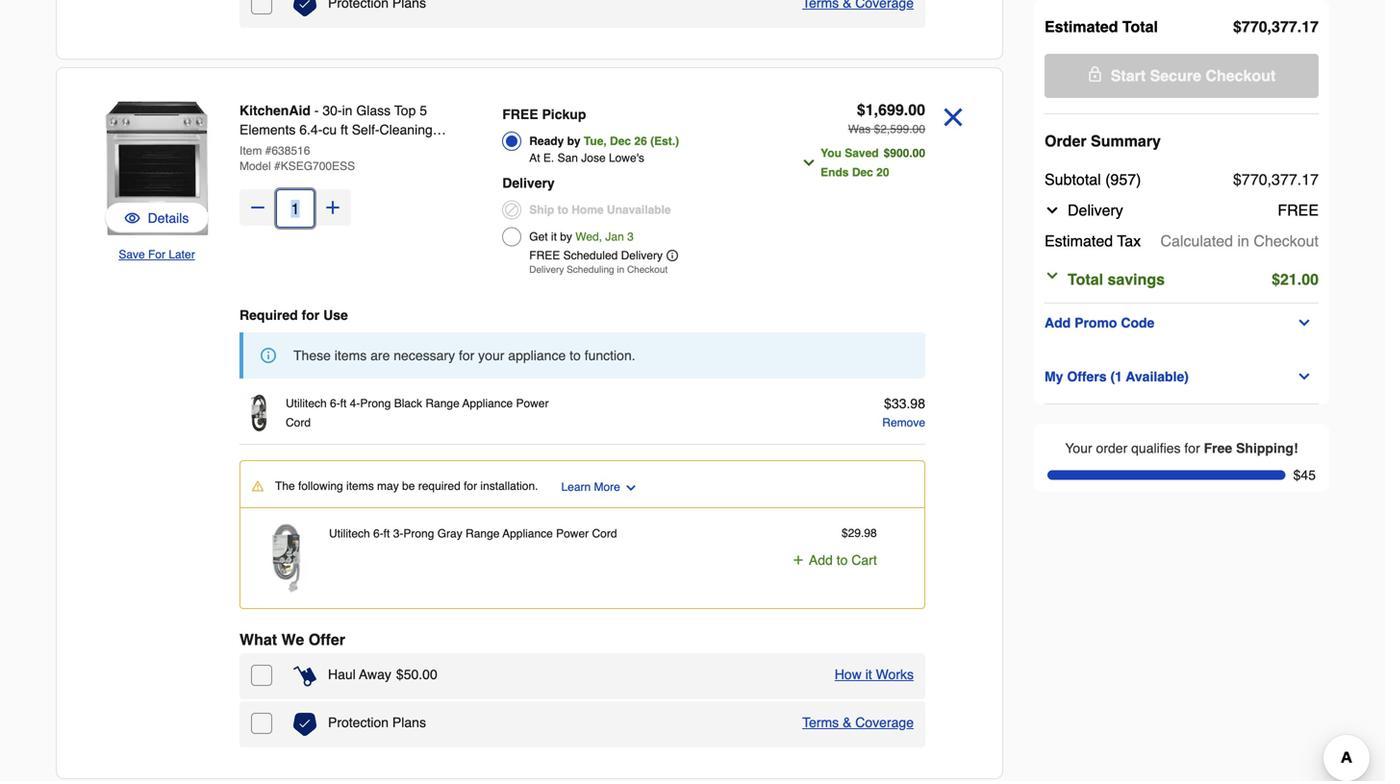 Task type: vqa. For each thing, say whether or not it's contained in the screenshot.
$33.98
yes



Task type: describe. For each thing, give the bounding box(es) containing it.
the
[[275, 480, 295, 493]]

option group containing free pickup
[[502, 101, 769, 281]]

.00 inside 'you saved $ 900 .00 ends dec 20'
[[909, 147, 925, 160]]

my offers (1 available)
[[1045, 369, 1189, 385]]

use
[[323, 308, 348, 323]]

estimated tax
[[1045, 232, 1141, 250]]

30-in glass top 5 elements 6.4-cu ft self-cleaning convection oven slide-in electric range (stainless steel)
[[239, 103, 439, 176]]

secure image
[[1088, 66, 1103, 82]]

. for estimated total
[[1297, 18, 1302, 36]]

free
[[1204, 441, 1232, 456]]

. for subtotal (957)
[[1297, 171, 1302, 189]]

self-
[[352, 122, 379, 138]]

ready by tue, dec 26 (est.)
[[529, 135, 679, 148]]

scheduling
[[567, 265, 614, 276]]

start secure checkout
[[1111, 67, 1276, 85]]

770,377 for estimated total
[[1242, 18, 1297, 36]]

start
[[1111, 67, 1146, 85]]

are
[[370, 348, 390, 364]]

$ right away
[[396, 668, 404, 683]]

0 vertical spatial total
[[1122, 18, 1158, 36]]

your order qualifies for free shipping!
[[1065, 441, 1298, 456]]

convection
[[239, 141, 307, 157]]

(957)
[[1105, 171, 1141, 189]]

range inside 30-in glass top 5 elements 6.4-cu ft self-cleaning convection oven slide-in electric range (stainless steel)
[[239, 161, 279, 176]]

50
[[404, 668, 419, 683]]

away
[[359, 668, 391, 683]]

learn
[[561, 481, 591, 494]]

info image
[[667, 250, 678, 262]]

1 vertical spatial by
[[560, 230, 572, 244]]

0 vertical spatial items
[[335, 348, 367, 364]]

.00 up 900
[[909, 123, 925, 136]]

6- for 3-
[[373, 528, 383, 541]]

2 protection plan filled image from the top
[[293, 714, 316, 737]]

checkout for start secure checkout
[[1206, 67, 1276, 85]]

1 vertical spatial items
[[346, 480, 374, 493]]

what
[[239, 631, 277, 649]]

estimated total
[[1045, 18, 1158, 36]]

learn more
[[561, 481, 620, 494]]

delivery down subtotal (957)
[[1068, 202, 1123, 219]]

range for 4-
[[425, 397, 460, 411]]

chevron down image inside add promo code link
[[1297, 315, 1312, 331]]

$ right the "was"
[[874, 123, 880, 136]]

later
[[169, 248, 195, 262]]

at e. san jose lowe's
[[529, 151, 644, 165]]

$45
[[1293, 468, 1316, 483]]

$ 29 . 98
[[842, 527, 877, 541]]

terms & coverage button
[[802, 714, 914, 733]]

.00 down calculated in checkout
[[1297, 271, 1319, 289]]

for
[[148, 248, 165, 262]]

17 for subtotal (957)
[[1302, 171, 1319, 189]]

cord for utilitech 6-ft 3-prong gray range appliance power cord
[[592, 528, 617, 541]]

dec inside 'you saved $ 900 .00 ends dec 20'
[[852, 166, 873, 179]]

free for free pickup
[[502, 107, 538, 122]]

haul away filled image
[[293, 666, 316, 689]]

26
[[634, 135, 647, 148]]

available)
[[1126, 369, 1189, 385]]

in left glass at the left top of page
[[342, 103, 352, 118]]

how
[[835, 668, 862, 683]]

my
[[1045, 369, 1063, 385]]

what we offer
[[239, 631, 345, 649]]

glass
[[356, 103, 391, 118]]

tax
[[1117, 232, 1141, 250]]

1 vertical spatial total
[[1068, 271, 1103, 289]]

$ up start secure checkout
[[1233, 18, 1242, 36]]

free for free
[[1278, 202, 1319, 219]]

add promo code
[[1045, 315, 1155, 331]]

3
[[627, 230, 634, 244]]

qualifies
[[1131, 441, 1181, 456]]

in right calculated
[[1237, 232, 1249, 250]]

order
[[1096, 441, 1127, 456]]

ship to home unavailable
[[529, 203, 671, 217]]

2 vertical spatial .
[[861, 527, 864, 541]]

steel)
[[346, 161, 381, 176]]

estimated for estimated total
[[1045, 18, 1118, 36]]

details
[[148, 211, 189, 226]]

following
[[298, 480, 343, 493]]

required
[[418, 480, 460, 493]]

gray
[[437, 528, 462, 541]]

appliance for black
[[462, 397, 513, 411]]

add to cart
[[809, 553, 877, 568]]

$ 770,377 . 17 for (957)
[[1233, 171, 1319, 189]]

item
[[239, 144, 262, 158]]

be
[[402, 480, 415, 493]]

calculated
[[1160, 232, 1233, 250]]

at
[[529, 151, 540, 165]]

promo
[[1074, 315, 1117, 331]]

&
[[843, 716, 852, 731]]

1 horizontal spatial to
[[570, 348, 581, 364]]

900
[[890, 147, 909, 160]]

you saved $ 900 .00 ends dec 20
[[821, 147, 925, 179]]

your
[[478, 348, 504, 364]]

it for get
[[551, 230, 557, 244]]

delivery scheduling in checkout
[[529, 265, 668, 276]]

my offers (1 available) link
[[1045, 365, 1319, 389]]

required for use
[[239, 308, 348, 323]]

prong for 3-
[[403, 528, 434, 541]]

offers
[[1067, 369, 1107, 385]]

terms & coverage
[[802, 716, 914, 731]]

(1
[[1110, 369, 1122, 385]]

20
[[876, 166, 889, 179]]

home
[[572, 203, 604, 217]]

kitchenaid -
[[239, 103, 323, 118]]

chevron down image
[[801, 155, 817, 171]]

98
[[864, 527, 877, 541]]

1,699
[[865, 101, 904, 119]]

add item to cart element
[[809, 551, 877, 570]]

$ down calculated in checkout
[[1272, 271, 1280, 289]]

17 for estimated total
[[1302, 18, 1319, 36]]

$ 770,377 . 17 for total
[[1233, 18, 1319, 36]]

$ up the "was"
[[857, 101, 865, 119]]

770,377 for subtotal (957)
[[1242, 171, 1297, 189]]

utilitech for utilitech 6-ft 3-prong gray range appliance power cord
[[329, 528, 370, 541]]

was
[[848, 123, 871, 136]]

to for ship
[[557, 203, 568, 217]]

6.4-
[[299, 122, 323, 138]]

utilitech 6-ft 3-prong gray range appliance power cord
[[329, 528, 617, 541]]

san
[[557, 151, 578, 165]]

offer
[[308, 631, 345, 649]]

pickup
[[542, 107, 586, 122]]

ft for 3-
[[383, 528, 390, 541]]

prong for 4-
[[360, 397, 391, 411]]

electric
[[395, 141, 439, 157]]

code
[[1121, 315, 1155, 331]]

add promo code link
[[1045, 312, 1319, 335]]

wed,
[[575, 230, 602, 244]]

kitchenaid
[[239, 103, 311, 118]]

jan
[[605, 230, 624, 244]]

Stepper number input field with increment and decrement buttons number field
[[276, 189, 315, 228]]

remove item image
[[937, 101, 970, 134]]

ft for 4-
[[340, 397, 347, 411]]

save
[[119, 248, 145, 262]]

secure
[[1150, 67, 1201, 85]]

coverage
[[855, 716, 914, 731]]

e.
[[543, 151, 554, 165]]

how it works
[[835, 668, 914, 683]]

may
[[377, 480, 399, 493]]



Task type: locate. For each thing, give the bounding box(es) containing it.
$ inside 'you saved $ 900 .00 ends dec 20'
[[884, 147, 890, 160]]

total down estimated tax at the top right of page
[[1068, 271, 1103, 289]]

0 vertical spatial appliance
[[462, 397, 513, 411]]

cord for utilitech 6-ft 4-prong black range appliance power cord
[[286, 416, 311, 430]]

ft inside utilitech 6-ft 4-prong black range appliance power cord
[[340, 397, 347, 411]]

block image
[[502, 201, 522, 220]]

4-
[[350, 397, 360, 411]]

appliance for gray
[[502, 528, 553, 541]]

utilitech for utilitech 6-ft 4-prong black range appliance power cord
[[286, 397, 327, 411]]

how it works button
[[835, 666, 914, 685]]

1 vertical spatial add
[[809, 553, 833, 568]]

1 vertical spatial 17
[[1302, 171, 1319, 189]]

delivery down 3
[[621, 249, 663, 263]]

appliance
[[462, 397, 513, 411], [502, 528, 553, 541]]

checkout
[[1206, 67, 1276, 85], [1254, 232, 1319, 250], [627, 265, 668, 276]]

the following items may be required for installation.
[[275, 480, 538, 493]]

power inside utilitech 6-ft 4-prong black range appliance power cord
[[516, 397, 549, 411]]

2,599
[[880, 123, 909, 136]]

estimated for estimated tax
[[1045, 232, 1113, 250]]

it right how
[[865, 668, 872, 683]]

it for how
[[865, 668, 872, 683]]

installation.
[[480, 480, 538, 493]]

range
[[239, 161, 279, 176], [425, 397, 460, 411], [466, 528, 500, 541]]

unavailable
[[607, 203, 671, 217]]

0 vertical spatial cord
[[286, 416, 311, 430]]

0 horizontal spatial prong
[[360, 397, 391, 411]]

remove button
[[882, 414, 925, 433]]

0 horizontal spatial it
[[551, 230, 557, 244]]

1 horizontal spatial it
[[865, 668, 872, 683]]

1 vertical spatial estimated
[[1045, 232, 1113, 250]]

0 horizontal spatial cord
[[286, 416, 311, 430]]

plus image
[[323, 198, 342, 217]]

0 vertical spatial checkout
[[1206, 67, 1276, 85]]

by
[[567, 135, 581, 148], [560, 230, 572, 244]]

total
[[1122, 18, 1158, 36], [1068, 271, 1103, 289]]

2 $ 770,377 . 17 from the top
[[1233, 171, 1319, 189]]

.00 down 2,599
[[909, 147, 925, 160]]

2 vertical spatial to
[[836, 553, 848, 568]]

6-ft 4-prong black range appliance power cord image
[[239, 394, 278, 433]]

cord right 6-ft 4-prong black range appliance power cord image
[[286, 416, 311, 430]]

in
[[342, 103, 352, 118], [381, 141, 391, 157], [1237, 232, 1249, 250], [617, 265, 624, 276]]

ft left 3-
[[383, 528, 390, 541]]

0 vertical spatial .
[[1297, 18, 1302, 36]]

ft right cu
[[341, 122, 348, 138]]

0 vertical spatial power
[[516, 397, 549, 411]]

0 horizontal spatial power
[[516, 397, 549, 411]]

1 vertical spatial 770,377
[[1242, 171, 1297, 189]]

checkout inside option group
[[627, 265, 668, 276]]

utilitech right 6-ft 4-prong black range appliance power cord image
[[286, 397, 327, 411]]

0 vertical spatial 6-
[[330, 397, 340, 411]]

1 $ 770,377 . 17 from the top
[[1233, 18, 1319, 36]]

it right get
[[551, 230, 557, 244]]

0 vertical spatial 17
[[1302, 18, 1319, 36]]

2 770,377 from the top
[[1242, 171, 1297, 189]]

power
[[516, 397, 549, 411], [556, 528, 589, 541]]

1 vertical spatial it
[[865, 668, 872, 683]]

utilitech left 3-
[[329, 528, 370, 541]]

subtotal (957)
[[1045, 171, 1141, 189]]

1 vertical spatial dec
[[852, 166, 873, 179]]

chevron down image down estimated tax at the top right of page
[[1045, 268, 1060, 284]]

2 vertical spatial checkout
[[627, 265, 668, 276]]

ft left 4-
[[340, 397, 347, 411]]

1 estimated from the top
[[1045, 18, 1118, 36]]

#638516
[[265, 144, 310, 158]]

1 vertical spatial cord
[[592, 528, 617, 541]]

$ 770,377 . 17 up start secure checkout
[[1233, 18, 1319, 36]]

range right gray at the bottom left of the page
[[466, 528, 500, 541]]

delivery down get
[[529, 265, 564, 276]]

estimated up secure icon
[[1045, 18, 1118, 36]]

chevron down image up the shipping!
[[1297, 369, 1312, 385]]

770,377
[[1242, 18, 1297, 36], [1242, 171, 1297, 189]]

to left cart
[[836, 553, 848, 568]]

0 vertical spatial estimated
[[1045, 18, 1118, 36]]

to right ship
[[557, 203, 568, 217]]

chevron down image
[[1045, 203, 1060, 218], [1045, 268, 1060, 284], [1297, 315, 1312, 331], [1297, 369, 1312, 385], [624, 482, 638, 495]]

1 horizontal spatial cord
[[592, 528, 617, 541]]

6- inside utilitech 6-ft 4-prong black range appliance power cord
[[330, 397, 340, 411]]

cart
[[851, 553, 877, 568]]

1 horizontal spatial dec
[[852, 166, 873, 179]]

1 vertical spatial ft
[[340, 397, 347, 411]]

0 vertical spatial add
[[1045, 315, 1071, 331]]

1 horizontal spatial power
[[556, 528, 589, 541]]

for left your
[[459, 348, 474, 364]]

1 horizontal spatial 6-
[[373, 528, 383, 541]]

.
[[1297, 18, 1302, 36], [1297, 171, 1302, 189], [861, 527, 864, 541]]

ft
[[341, 122, 348, 138], [340, 397, 347, 411], [383, 528, 390, 541]]

free up ready
[[502, 107, 538, 122]]

your
[[1065, 441, 1092, 456]]

770,377 up calculated in checkout
[[1242, 171, 1297, 189]]

0 vertical spatial dec
[[610, 135, 631, 148]]

3-
[[393, 528, 403, 541]]

6-ft 3-prong gray range appliance power cord image
[[252, 524, 321, 593]]

0 vertical spatial 770,377
[[1242, 18, 1297, 36]]

tue,
[[584, 135, 607, 148]]

haul away $ 50 .00
[[328, 668, 437, 683]]

saved
[[845, 147, 879, 160]]

in inside option group
[[617, 265, 624, 276]]

power down learn
[[556, 528, 589, 541]]

subtotal
[[1045, 171, 1101, 189]]

1 vertical spatial 6-
[[373, 528, 383, 541]]

1 protection plan filled image from the top
[[293, 0, 316, 16]]

1 vertical spatial protection plan filled image
[[293, 714, 316, 737]]

1 horizontal spatial prong
[[403, 528, 434, 541]]

30-in glass top 5 elements 6.4-cu ft self-cleaning convection oven slide-in electric range (stainless steel) image
[[88, 99, 226, 238]]

6- left 4-
[[330, 397, 340, 411]]

1 vertical spatial to
[[570, 348, 581, 364]]

info image
[[261, 348, 276, 364]]

1 17 from the top
[[1302, 18, 1319, 36]]

dec up lowe's
[[610, 135, 631, 148]]

total up start
[[1122, 18, 1158, 36]]

add for add to cart
[[809, 553, 833, 568]]

prong
[[360, 397, 391, 411], [403, 528, 434, 541]]

0 vertical spatial prong
[[360, 397, 391, 411]]

1 horizontal spatial utilitech
[[329, 528, 370, 541]]

these
[[293, 348, 331, 364]]

.00 up plans
[[419, 668, 437, 683]]

prong left black
[[360, 397, 391, 411]]

0 horizontal spatial utilitech
[[286, 397, 327, 411]]

range for 3-
[[466, 528, 500, 541]]

17
[[1302, 18, 1319, 36], [1302, 171, 1319, 189]]

plus image
[[791, 554, 805, 567]]

calculated in checkout
[[1160, 232, 1319, 250]]

order
[[1045, 132, 1086, 150]]

ft inside 30-in glass top 5 elements 6.4-cu ft self-cleaning convection oven slide-in electric range (stainless steel)
[[341, 122, 348, 138]]

1 vertical spatial power
[[556, 528, 589, 541]]

more
[[594, 481, 620, 494]]

0 vertical spatial by
[[567, 135, 581, 148]]

prong inside utilitech 6-ft 4-prong black range appliance power cord
[[360, 397, 391, 411]]

dec down saved
[[852, 166, 873, 179]]

1 vertical spatial free
[[1278, 202, 1319, 219]]

free for free scheduled delivery
[[529, 249, 560, 263]]

utilitech 6-ft 4-prong black range appliance power cord
[[286, 397, 549, 430]]

power for utilitech 6-ft 3-prong gray range appliance power cord
[[556, 528, 589, 541]]

delivery down at
[[502, 176, 555, 191]]

0 horizontal spatial to
[[557, 203, 568, 217]]

protection
[[328, 716, 389, 731]]

get
[[529, 230, 548, 244]]

top
[[394, 103, 416, 118]]

chevron down image down $ 21 .00
[[1297, 315, 1312, 331]]

free pickup
[[502, 107, 586, 122]]

.00 up 2,599
[[904, 101, 925, 119]]

cord
[[286, 416, 311, 430], [592, 528, 617, 541]]

shipping!
[[1236, 441, 1298, 456]]

checkout for calculated in checkout
[[1254, 232, 1319, 250]]

for left use
[[302, 308, 320, 323]]

0 vertical spatial ft
[[341, 122, 348, 138]]

0 horizontal spatial dec
[[610, 135, 631, 148]]

cord inside utilitech 6-ft 4-prong black range appliance power cord
[[286, 416, 311, 430]]

0 vertical spatial utilitech
[[286, 397, 327, 411]]

plans
[[392, 716, 426, 731]]

savings
[[1108, 271, 1165, 289]]

to left the function.
[[570, 348, 581, 364]]

appliance inside utilitech 6-ft 4-prong black range appliance power cord
[[462, 397, 513, 411]]

6- left 3-
[[373, 528, 383, 541]]

1 770,377 from the top
[[1242, 18, 1297, 36]]

0 horizontal spatial range
[[239, 161, 279, 176]]

checkout right secure
[[1206, 67, 1276, 85]]

quickview image
[[125, 209, 140, 228]]

elements
[[239, 122, 296, 138]]

appliance down installation. on the bottom of page
[[502, 528, 553, 541]]

utilitech inside utilitech 6-ft 4-prong black range appliance power cord
[[286, 397, 327, 411]]

free down get
[[529, 249, 560, 263]]

770,377 up start secure checkout
[[1242, 18, 1297, 36]]

0 vertical spatial range
[[239, 161, 279, 176]]

2 horizontal spatial range
[[466, 528, 500, 541]]

1 horizontal spatial total
[[1122, 18, 1158, 36]]

(stainless
[[283, 161, 342, 176]]

power down the appliance
[[516, 397, 549, 411]]

free up calculated in checkout
[[1278, 202, 1319, 219]]

1 vertical spatial range
[[425, 397, 460, 411]]

by up san
[[567, 135, 581, 148]]

estimated left tax
[[1045, 232, 1113, 250]]

0 horizontal spatial add
[[809, 553, 833, 568]]

0 horizontal spatial total
[[1068, 271, 1103, 289]]

$ left 98
[[842, 527, 848, 541]]

haul
[[328, 668, 356, 683]]

$ up calculated in checkout
[[1233, 171, 1242, 189]]

items left may
[[346, 480, 374, 493]]

protection plan filled image
[[293, 0, 316, 16], [293, 714, 316, 737]]

$ up 20
[[884, 147, 890, 160]]

power for utilitech 6-ft 4-prong black range appliance power cord
[[516, 397, 549, 411]]

checkout inside button
[[1206, 67, 1276, 85]]

2 17 from the top
[[1302, 171, 1319, 189]]

in down free scheduled delivery
[[617, 265, 624, 276]]

option group
[[502, 101, 769, 281]]

save for later button
[[119, 245, 195, 265]]

by left wed,
[[560, 230, 572, 244]]

0 vertical spatial it
[[551, 230, 557, 244]]

these items are necessary for your appliance to function.
[[293, 348, 635, 364]]

1 vertical spatial utilitech
[[329, 528, 370, 541]]

save for later
[[119, 248, 195, 262]]

warning image
[[252, 481, 264, 492]]

0 vertical spatial free
[[502, 107, 538, 122]]

1 vertical spatial $ 770,377 . 17
[[1233, 171, 1319, 189]]

1 vertical spatial appliance
[[502, 528, 553, 541]]

2 vertical spatial ft
[[383, 528, 390, 541]]

minus image
[[248, 198, 267, 217]]

jose
[[581, 151, 606, 165]]

ends
[[821, 166, 849, 179]]

checkout up 21
[[1254, 232, 1319, 250]]

range down item
[[239, 161, 279, 176]]

ship
[[529, 203, 554, 217]]

2 vertical spatial free
[[529, 249, 560, 263]]

works
[[876, 668, 914, 683]]

add for add promo code
[[1045, 315, 1071, 331]]

29
[[848, 527, 861, 541]]

to for add
[[836, 553, 848, 568]]

in down cleaning
[[381, 141, 391, 157]]

it inside 'button'
[[865, 668, 872, 683]]

chevron down image right more
[[624, 482, 638, 495]]

checkout down info icon
[[627, 265, 668, 276]]

for left free on the bottom right
[[1184, 441, 1200, 456]]

details button
[[105, 203, 209, 234], [125, 209, 189, 228]]

0 horizontal spatial 6-
[[330, 397, 340, 411]]

we
[[281, 631, 304, 649]]

0 vertical spatial $ 770,377 . 17
[[1233, 18, 1319, 36]]

add right plus image
[[809, 553, 833, 568]]

range inside utilitech 6-ft 4-prong black range appliance power cord
[[425, 397, 460, 411]]

1 horizontal spatial range
[[425, 397, 460, 411]]

$ 770,377 . 17 up calculated in checkout
[[1233, 171, 1319, 189]]

6- for 4-
[[330, 397, 340, 411]]

1 horizontal spatial add
[[1045, 315, 1071, 331]]

appliance
[[508, 348, 566, 364]]

required
[[239, 308, 298, 323]]

1 vertical spatial prong
[[403, 528, 434, 541]]

items left are
[[335, 348, 367, 364]]

dec inside option group
[[610, 135, 631, 148]]

lowe's
[[609, 151, 644, 165]]

appliance down your
[[462, 397, 513, 411]]

cord down more
[[592, 528, 617, 541]]

chevron down image down subtotal
[[1045, 203, 1060, 218]]

protection plans
[[328, 716, 426, 731]]

chevron down image inside my offers (1 available) 'link'
[[1297, 369, 1312, 385]]

function.
[[584, 348, 635, 364]]

2 estimated from the top
[[1045, 232, 1113, 250]]

for right required
[[464, 480, 477, 493]]

2 horizontal spatial to
[[836, 553, 848, 568]]

0 vertical spatial protection plan filled image
[[293, 0, 316, 16]]

$ 770,377 . 17
[[1233, 18, 1319, 36], [1233, 171, 1319, 189]]

1 vertical spatial .
[[1297, 171, 1302, 189]]

21
[[1280, 271, 1297, 289]]

(est.)
[[650, 135, 679, 148]]

prong left gray at the bottom left of the page
[[403, 528, 434, 541]]

2 vertical spatial range
[[466, 528, 500, 541]]

scheduled
[[563, 249, 618, 263]]

1 vertical spatial checkout
[[1254, 232, 1319, 250]]

range right black
[[425, 397, 460, 411]]

0 vertical spatial to
[[557, 203, 568, 217]]

$ 21 .00
[[1272, 271, 1319, 289]]

ready
[[529, 135, 564, 148]]

-
[[314, 103, 319, 118]]

add left promo
[[1045, 315, 1071, 331]]

terms
[[802, 716, 839, 731]]



